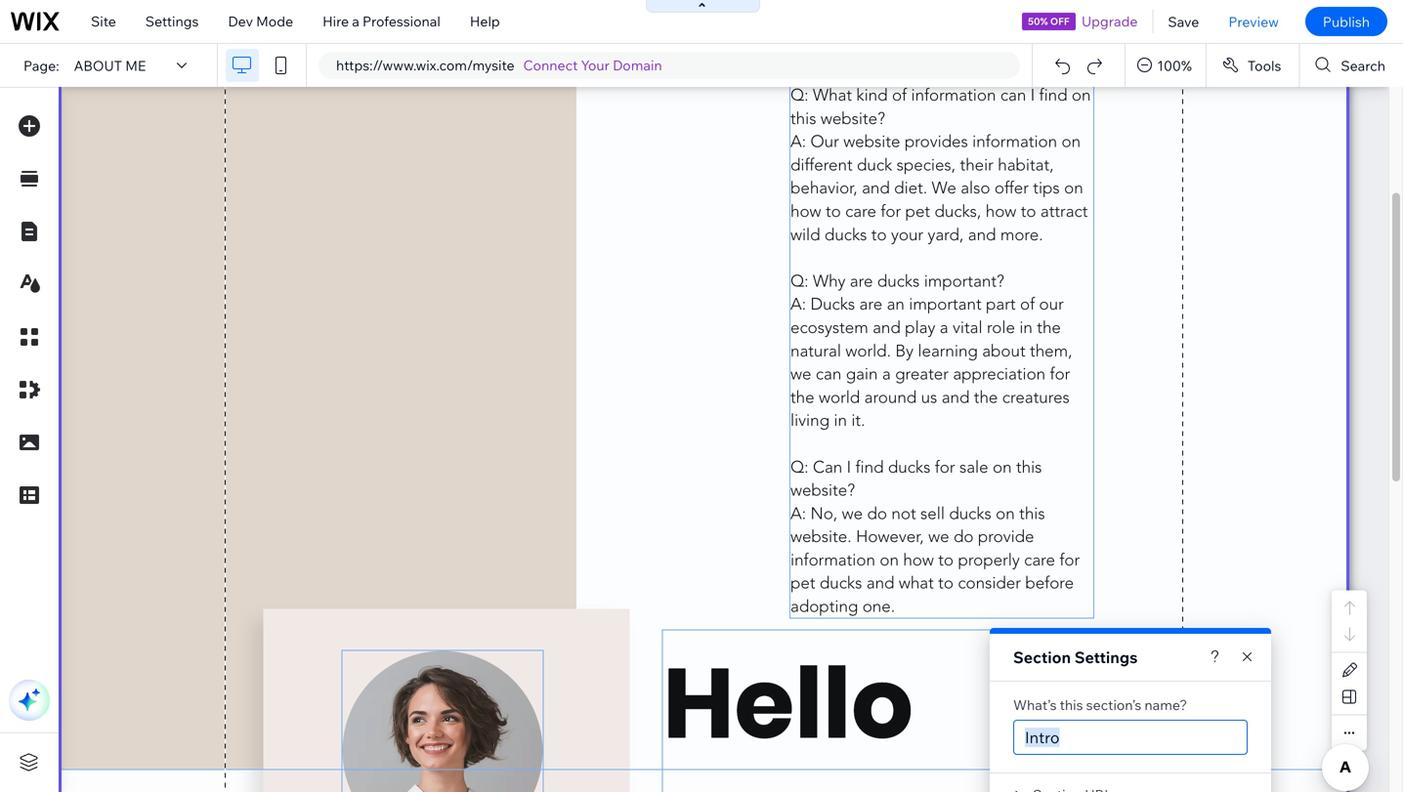Task type: vqa. For each thing, say whether or not it's contained in the screenshot.
Mode
yes



Task type: locate. For each thing, give the bounding box(es) containing it.
https://www.wix.com/mysite
[[336, 57, 515, 74]]

save button
[[1154, 0, 1214, 43]]

settings up me
[[145, 13, 199, 30]]

me
[[125, 57, 146, 74]]

what's this section's name?
[[1013, 697, 1187, 714]]

section
[[1013, 648, 1071, 667]]

save
[[1168, 13, 1199, 30]]

50% off
[[1028, 15, 1070, 27]]

professional
[[363, 13, 441, 30]]

search button
[[1300, 44, 1403, 87]]

1 vertical spatial settings
[[1075, 648, 1138, 667]]

mode
[[256, 13, 293, 30]]

about
[[74, 57, 122, 74]]

off
[[1050, 15, 1070, 27]]

e.g., About Us text field
[[1013, 720, 1248, 755]]

dev mode
[[228, 13, 293, 30]]

settings
[[145, 13, 199, 30], [1075, 648, 1138, 667]]

section settings
[[1013, 648, 1138, 667]]

name?
[[1145, 697, 1187, 714]]

site
[[91, 13, 116, 30]]

https://www.wix.com/mysite connect your domain
[[336, 57, 662, 74]]

connect
[[523, 57, 578, 74]]

your
[[581, 57, 610, 74]]

0 vertical spatial settings
[[145, 13, 199, 30]]

100% button
[[1126, 44, 1206, 87]]

dev
[[228, 13, 253, 30]]

settings up what's this section's name?
[[1075, 648, 1138, 667]]



Task type: describe. For each thing, give the bounding box(es) containing it.
tools button
[[1207, 44, 1299, 87]]

about me
[[74, 57, 146, 74]]

50%
[[1028, 15, 1048, 27]]

a
[[352, 13, 360, 30]]

1 horizontal spatial settings
[[1075, 648, 1138, 667]]

what's
[[1013, 697, 1057, 714]]

this
[[1060, 697, 1083, 714]]

help
[[470, 13, 500, 30]]

publish
[[1323, 13, 1370, 30]]

100%
[[1157, 57, 1192, 74]]

tools
[[1248, 57, 1281, 74]]

search
[[1341, 57, 1386, 74]]

upgrade
[[1082, 13, 1138, 30]]

0 horizontal spatial settings
[[145, 13, 199, 30]]

preview
[[1229, 13, 1279, 30]]

section's
[[1086, 697, 1142, 714]]

hire a professional
[[323, 13, 441, 30]]

publish button
[[1305, 7, 1388, 36]]

hire
[[323, 13, 349, 30]]

preview button
[[1214, 0, 1294, 43]]

domain
[[613, 57, 662, 74]]



